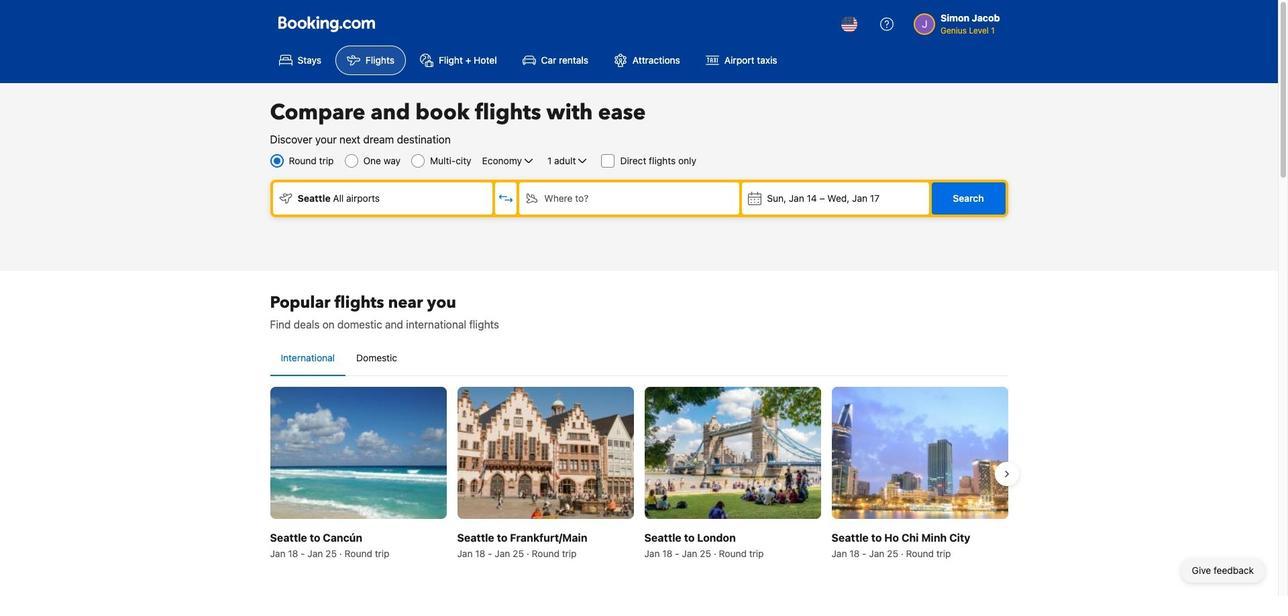 Task type: vqa. For each thing, say whether or not it's contained in the screenshot.
Flights Homepage image
yes



Task type: locate. For each thing, give the bounding box(es) containing it.
seattle to frankfurt/main image
[[457, 387, 634, 520]]

region
[[259, 382, 1019, 567]]

tab list
[[270, 341, 1009, 377]]

flights homepage image
[[278, 16, 375, 32]]



Task type: describe. For each thing, give the bounding box(es) containing it.
seattle to london image
[[645, 387, 821, 520]]

seattle to ho chi minh city image
[[832, 387, 1009, 520]]

seattle to cancún image
[[270, 387, 447, 520]]

your account menu simon jacob genius level 1 element
[[914, 6, 1006, 37]]



